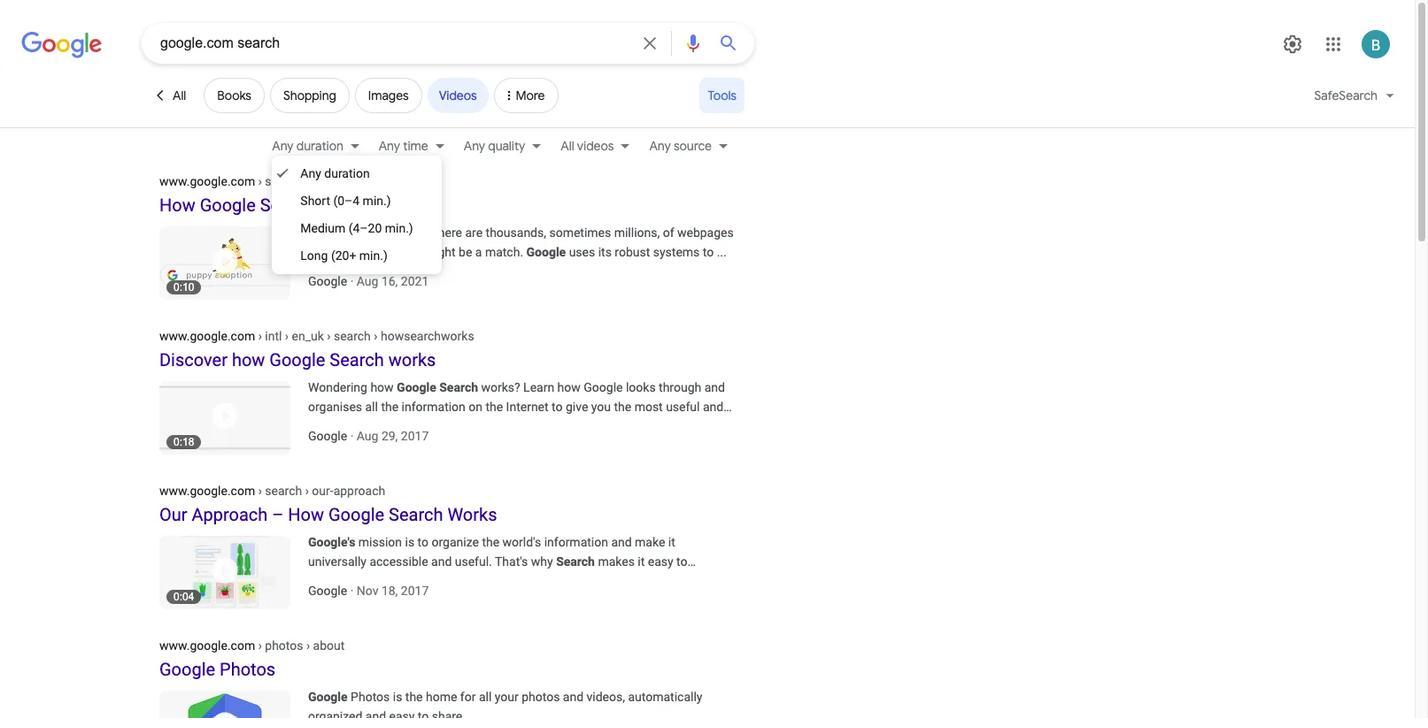 Task type: locate. For each thing, give the bounding box(es) containing it.
search
[[260, 195, 314, 216], [330, 350, 384, 371], [439, 381, 478, 395], [389, 505, 443, 526], [556, 555, 595, 569]]

the up useful.
[[482, 536, 499, 550]]

shopping
[[283, 88, 336, 104]]

information up why
[[544, 536, 608, 550]]

1 www.google.com from the top
[[159, 174, 255, 189]]

2 none text field from the top
[[159, 638, 345, 653]]

and left videos, at bottom
[[563, 691, 583, 705]]

internet
[[506, 400, 549, 414]]

0 vertical spatial photos
[[265, 639, 303, 653]]

2 · from the top
[[350, 429, 354, 444]]

› right intl
[[285, 329, 289, 344]]

google
[[200, 195, 256, 216], [526, 245, 566, 259], [308, 274, 347, 289], [269, 350, 325, 371], [397, 381, 436, 395], [584, 381, 623, 395], [308, 429, 347, 444], [328, 505, 384, 526], [308, 584, 347, 598], [159, 660, 215, 681], [308, 691, 348, 705]]

works down any time
[[379, 174, 412, 189]]

easy left the share.
[[389, 710, 415, 719]]

0 vertical spatial all
[[173, 88, 186, 104]]

1 2017 from the top
[[401, 429, 429, 444]]

none text field for google
[[159, 328, 474, 344]]

www.google.com up google photos
[[159, 639, 255, 653]]

all left books
[[173, 88, 186, 104]]

0 horizontal spatial works
[[319, 195, 368, 216]]

of
[[663, 226, 674, 240]]

· down long (20+ min.) link
[[350, 274, 354, 289]]

www.google.com up discover
[[159, 329, 255, 344]]

works?
[[481, 381, 520, 395]]

1 horizontal spatial information
[[544, 536, 608, 550]]

0 vertical spatial information
[[402, 400, 466, 414]]

–
[[272, 505, 284, 526]]

none text field up google photos
[[159, 638, 345, 653]]

organize
[[432, 536, 479, 550]]

all
[[173, 88, 186, 104], [561, 138, 574, 154]]

0:04
[[174, 591, 194, 604]]

a right be
[[475, 245, 482, 259]]

none text field for search
[[159, 174, 412, 189]]

intl
[[265, 329, 282, 344]]

0 horizontal spatial all
[[365, 400, 378, 414]]

how for discover
[[232, 350, 265, 371]]

a inside ", there are thousands, sometimes millions, of webpages or other content that might be a match."
[[475, 245, 482, 259]]

works down › search › how-search-works text box
[[319, 195, 368, 216]]

0 vertical spatial works
[[379, 174, 412, 189]]

1 aug from the top
[[357, 274, 378, 289]]

none text field up discover how google search works
[[159, 328, 474, 344]]

any inside popup button
[[272, 138, 294, 154]]

how
[[232, 350, 265, 371], [370, 381, 394, 395], [557, 381, 581, 395]]

min.)
[[363, 194, 391, 208], [385, 221, 413, 235], [359, 249, 388, 263]]

universally
[[308, 555, 366, 569]]

learn
[[523, 381, 554, 395]]

you
[[368, 226, 388, 240], [591, 400, 611, 414]]

the right on
[[486, 400, 503, 414]]

and
[[704, 381, 725, 395], [703, 400, 723, 414], [611, 536, 632, 550], [431, 555, 452, 569], [563, 691, 583, 705], [365, 710, 386, 719]]

4 www.google.com from the top
[[159, 639, 255, 653]]

none text field for photos
[[159, 638, 345, 653]]

short
[[300, 194, 330, 208]]

none text field "› search › our-approach"
[[159, 483, 385, 498]]

,
[[429, 226, 431, 240]]

aug for works
[[357, 274, 378, 289]]

2017 right 29, at the left of page
[[401, 429, 429, 444]]

aug
[[357, 274, 378, 289], [357, 429, 378, 444]]

0 vertical spatial it
[[668, 536, 675, 550]]

1 vertical spatial photos
[[351, 691, 390, 705]]

0 horizontal spatial how
[[159, 195, 195, 216]]

1 horizontal spatial is
[[405, 536, 414, 550]]

0 vertical spatial ·
[[350, 274, 354, 289]]

works down the howsearchworks
[[388, 350, 436, 371]]

1 vertical spatial ·
[[350, 429, 354, 444]]

and right through
[[704, 381, 725, 395]]

None text field
[[159, 483, 385, 498], [159, 638, 345, 653]]

all inside dropdown button
[[561, 138, 574, 154]]

· for google
[[350, 584, 354, 598]]

any duration radio item
[[272, 160, 441, 188]]

how up 0:10 link
[[159, 195, 195, 216]]

time up long (20+ min.) link
[[341, 226, 365, 240]]

0 vertical spatial all
[[365, 400, 378, 414]]

search right en_uk
[[334, 329, 371, 344]]

0 horizontal spatial is
[[393, 691, 402, 705]]

is inside mission is to organize the world's information and make it universally accessible and useful. that's why
[[405, 536, 414, 550]]

navigation
[[0, 134, 1415, 162]]

photos down www.google.com › photos › about
[[220, 660, 275, 681]]

0 horizontal spatial how
[[232, 350, 265, 371]]

www.google.com › photos › about
[[159, 639, 345, 653]]

1 horizontal spatial all
[[479, 691, 492, 705]]

min.) for long (20+ min.)
[[359, 249, 388, 263]]

photos inside photos is the home for all your photos and videos, automatically organized and easy to share.
[[522, 691, 560, 705]]

our-
[[312, 484, 333, 498]]

2 vertical spatial min.)
[[359, 249, 388, 263]]

0 vertical spatial none text field
[[159, 483, 385, 498]]

1 vertical spatial all
[[479, 691, 492, 705]]

›
[[258, 174, 262, 189], [305, 174, 309, 189], [258, 329, 262, 344], [285, 329, 289, 344], [327, 329, 331, 344], [374, 329, 378, 344], [258, 484, 262, 498], [305, 484, 309, 498], [258, 639, 262, 653], [306, 639, 310, 653]]

all for all
[[173, 88, 186, 104]]

1 vertical spatial time
[[341, 226, 365, 240]]

and right organized
[[365, 710, 386, 719]]

is
[[405, 536, 414, 550], [393, 691, 402, 705]]

1 horizontal spatial you
[[591, 400, 611, 414]]

to left the give
[[552, 400, 563, 414]]

google up organized
[[308, 691, 348, 705]]

that's
[[495, 555, 528, 569]]

is left home
[[393, 691, 402, 705]]

any
[[272, 138, 294, 154], [379, 138, 400, 154], [464, 138, 485, 154], [649, 138, 671, 154], [300, 166, 321, 181]]

0 vertical spatial is
[[405, 536, 414, 550]]

time inside dropdown button
[[403, 138, 428, 154]]

all inside works? learn how google looks through and organises all the information on the internet to give you the most useful and relevant ...
[[365, 400, 378, 414]]

is inside photos is the home for all your photos and videos, automatically organized and easy to share.
[[393, 691, 402, 705]]

www.google.com up approach
[[159, 484, 255, 498]]

information left on
[[402, 400, 466, 414]]

photos left about
[[265, 639, 303, 653]]

· left the nov
[[350, 584, 354, 598]]

any source
[[649, 138, 712, 154]]

1 horizontal spatial works
[[447, 505, 497, 526]]

0 horizontal spatial a
[[358, 575, 364, 589]]

any left source
[[649, 138, 671, 154]]

1 vertical spatial all
[[561, 138, 574, 154]]

1 horizontal spatial time
[[403, 138, 428, 154]]

2017 right 18,
[[401, 584, 429, 598]]

1 vertical spatial information
[[544, 536, 608, 550]]

easy inside makes it easy to discover a broad range ...
[[648, 555, 673, 569]]

to inside makes it easy to discover a broad range ...
[[676, 555, 687, 569]]

photos up organized
[[351, 691, 390, 705]]

it down make
[[638, 555, 645, 569]]

3 www.google.com from the top
[[159, 484, 255, 498]]

our
[[159, 505, 187, 526]]

to
[[552, 400, 563, 414], [418, 536, 429, 550], [676, 555, 687, 569], [418, 710, 429, 719]]

Search search field
[[160, 34, 632, 56]]

0 vertical spatial any duration
[[272, 138, 343, 154]]

1 horizontal spatial how
[[370, 381, 394, 395]]

you up content
[[368, 226, 388, 240]]

google inside works? learn how google looks through and organises all the information on the internet to give you the most useful and relevant ...
[[584, 381, 623, 395]]

2 none text field from the top
[[159, 328, 474, 344]]

share.
[[432, 710, 466, 719]]

easy down make
[[648, 555, 673, 569]]

information
[[402, 400, 466, 414], [544, 536, 608, 550]]

1 none text field from the top
[[159, 174, 412, 189]]

any up › search › how-search-works text box
[[272, 138, 294, 154]]

www.google.com for discover
[[159, 329, 255, 344]]

any up short
[[300, 166, 321, 181]]

1 vertical spatial none text field
[[159, 328, 474, 344]]

0 horizontal spatial information
[[402, 400, 466, 414]]

menu containing any duration
[[272, 156, 441, 274]]

any duration up how-
[[272, 138, 343, 154]]

1 vertical spatial easy
[[389, 710, 415, 719]]

it inside mission is to organize the world's information and make it universally accessible and useful. that's why
[[668, 536, 675, 550]]

all right for
[[479, 691, 492, 705]]

1 vertical spatial aug
[[357, 429, 378, 444]]

search down www.google.com › search › how-search-works
[[260, 195, 314, 216]]

www.google.com › search › our-approach
[[159, 484, 385, 498]]

www.google.com inside › photos › about text field
[[159, 639, 255, 653]]

its
[[598, 245, 612, 259]]

google up the give
[[584, 381, 623, 395]]

or
[[308, 245, 319, 259]]

1 vertical spatial is
[[393, 691, 402, 705]]

might
[[424, 245, 456, 259]]

0:18 link
[[159, 378, 308, 455]]

none text field up –
[[159, 483, 385, 498]]

any duration inside radio item
[[300, 166, 370, 181]]

all
[[365, 400, 378, 414], [479, 691, 492, 705]]

any time button
[[368, 136, 453, 156]]

1 vertical spatial a
[[358, 575, 364, 589]]

1 vertical spatial photos
[[522, 691, 560, 705]]

1 horizontal spatial photos
[[351, 691, 390, 705]]

more filters element
[[516, 88, 545, 104]]

None search field
[[0, 22, 754, 64]]

photos inside text field
[[265, 639, 303, 653]]

0 horizontal spatial time
[[341, 226, 365, 240]]

duration
[[296, 138, 343, 154], [324, 166, 370, 181]]

2017 for works
[[401, 429, 429, 444]]

any left quality
[[464, 138, 485, 154]]

0 vertical spatial aug
[[357, 274, 378, 289]]

1 vertical spatial min.)
[[385, 221, 413, 235]]

· down organises
[[350, 429, 354, 444]]

2 vertical spatial ·
[[350, 584, 354, 598]]

0 vertical spatial 2017
[[401, 429, 429, 444]]

2 2017 from the top
[[401, 584, 429, 598]]

google down en_uk
[[269, 350, 325, 371]]

google down universally
[[308, 584, 347, 598]]

1 vertical spatial none text field
[[159, 638, 345, 653]]

that
[[399, 245, 421, 259]]

how down intl
[[232, 350, 265, 371]]

2 www.google.com from the top
[[159, 329, 255, 344]]

any for any source popup button on the top of the page
[[649, 138, 671, 154]]

is up "accessible" on the bottom left of the page
[[405, 536, 414, 550]]

None text field
[[159, 174, 412, 189], [159, 328, 474, 344]]

books link
[[204, 78, 265, 113]]

thousands,
[[486, 226, 546, 240]]

2 aug from the top
[[357, 429, 378, 444]]

min.) up 'that'
[[385, 221, 413, 235]]

google down long
[[308, 274, 347, 289]]

2017 for google
[[401, 584, 429, 598]]

www.google.com up "how google search works"
[[159, 174, 255, 189]]

time
[[403, 138, 428, 154], [341, 226, 365, 240]]

0 vertical spatial you
[[368, 226, 388, 240]]

and up makes
[[611, 536, 632, 550]]

to right makes
[[676, 555, 687, 569]]

› up approach
[[258, 484, 262, 498]]

search inside "› search › our-approach" text field
[[265, 484, 302, 498]]

aug left 16, at top left
[[357, 274, 378, 289]]

any inside popup button
[[649, 138, 671, 154]]

aug left 29, at the left of page
[[357, 429, 378, 444]]

0 vertical spatial none text field
[[159, 174, 412, 189]]

1 horizontal spatial all
[[561, 138, 574, 154]]

photos right your
[[522, 691, 560, 705]]

› left the howsearchworks
[[374, 329, 378, 344]]

how google search works
[[159, 195, 368, 216]]

1 vertical spatial how
[[288, 505, 324, 526]]

google up 0:10 link
[[200, 195, 256, 216]]

google image
[[21, 32, 103, 58]]

how right wondering in the left of the page
[[370, 381, 394, 395]]

› search › our-approach text field
[[255, 484, 385, 498]]

1 none text field from the top
[[159, 483, 385, 498]]

0 vertical spatial a
[[475, 245, 482, 259]]

www.google.com for our
[[159, 484, 255, 498]]

duration up how-
[[296, 138, 343, 154]]

systems
[[653, 245, 700, 259]]

for
[[460, 691, 476, 705]]

works inside text box
[[379, 174, 412, 189]]

1 vertical spatial works
[[447, 505, 497, 526]]

google down 'approach'
[[328, 505, 384, 526]]

0 vertical spatial time
[[403, 138, 428, 154]]

videos,
[[587, 691, 625, 705]]

3 · from the top
[[350, 584, 354, 598]]

all videos
[[561, 138, 614, 154]]

it right make
[[668, 536, 675, 550]]

0 horizontal spatial all
[[173, 88, 186, 104]]

none text field › photos › about
[[159, 638, 345, 653]]

works
[[319, 195, 368, 216], [447, 505, 497, 526]]

0 vertical spatial photos
[[220, 660, 275, 681]]

none text field up "how google search works"
[[159, 174, 412, 189]]

·
[[350, 274, 354, 289], [350, 429, 354, 444], [350, 584, 354, 598]]

every
[[308, 226, 338, 240]]

safesearch button
[[1304, 78, 1405, 121]]

1 vertical spatial you
[[591, 400, 611, 414]]

time for every
[[341, 226, 365, 240]]

makes
[[598, 555, 635, 569]]

search up –
[[265, 484, 302, 498]]

1 vertical spatial 2017
[[401, 584, 429, 598]]

1 vertical spatial any duration
[[300, 166, 370, 181]]

is for mission
[[405, 536, 414, 550]]

0 vertical spatial duration
[[296, 138, 343, 154]]

1 vertical spatial duration
[[324, 166, 370, 181]]

a left broad
[[358, 575, 364, 589]]

books
[[217, 88, 251, 104]]

be
[[459, 245, 472, 259]]

0 horizontal spatial photos
[[265, 639, 303, 653]]

none text field for approach
[[159, 483, 385, 498]]

wondering how google search
[[308, 381, 478, 395]]

www.google.com for google
[[159, 639, 255, 653]]

1 horizontal spatial it
[[668, 536, 675, 550]]

duration up (0–4
[[324, 166, 370, 181]]

0 horizontal spatial it
[[638, 555, 645, 569]]

www.google.com inside "› search › our-approach" text field
[[159, 484, 255, 498]]

the left home
[[405, 691, 423, 705]]

0 horizontal spatial easy
[[389, 710, 415, 719]]

about
[[313, 639, 345, 653]]

time for any
[[403, 138, 428, 154]]

0 horizontal spatial photos
[[220, 660, 275, 681]]

0:10
[[174, 282, 194, 294]]

2021
[[401, 274, 429, 289]]

any up any duration radio item
[[379, 138, 400, 154]]

how up the give
[[557, 381, 581, 395]]

min.) for short (0–4 min.)
[[363, 194, 391, 208]]

time down images
[[403, 138, 428, 154]]

looks
[[626, 381, 656, 395]]

› intl › en_uk › search › howsearchworks text field
[[255, 329, 474, 344]]

1 horizontal spatial photos
[[522, 691, 560, 705]]

google's
[[308, 536, 355, 550]]

(0–4
[[333, 194, 360, 208]]

none text field › intl › en_uk › search › howsearchworks
[[159, 328, 474, 344]]

1 vertical spatial it
[[638, 555, 645, 569]]

works
[[379, 174, 412, 189], [388, 350, 436, 371]]

2017
[[401, 429, 429, 444], [401, 584, 429, 598]]

1 horizontal spatial a
[[475, 245, 482, 259]]

short (0–4 min.) link
[[272, 188, 441, 215]]

to down home
[[418, 710, 429, 719]]

photos
[[220, 660, 275, 681], [351, 691, 390, 705]]

any duration up the short (0–4 min.)
[[300, 166, 370, 181]]

to up "accessible" on the bottom left of the page
[[418, 536, 429, 550]]

search
[[265, 174, 302, 189], [391, 226, 429, 240], [334, 329, 371, 344], [265, 484, 302, 498]]

1 horizontal spatial easy
[[648, 555, 673, 569]]

all down wondering how google search
[[365, 400, 378, 414]]

quality
[[488, 138, 525, 154]]

on
[[469, 400, 483, 414]]

min.) down the search-
[[363, 194, 391, 208]]

0 vertical spatial min.)
[[363, 194, 391, 208]]

2 horizontal spatial how
[[557, 381, 581, 395]]

0 horizontal spatial you
[[368, 226, 388, 240]]

and right useful
[[703, 400, 723, 414]]

how down "› search › our-approach" text box
[[288, 505, 324, 526]]

0 vertical spatial easy
[[648, 555, 673, 569]]

the left most
[[614, 400, 631, 414]]

› left how-
[[305, 174, 309, 189]]

you right the give
[[591, 400, 611, 414]]

all for all videos
[[561, 138, 574, 154]]

menu
[[272, 156, 441, 274]]

works up organize
[[447, 505, 497, 526]]

images link
[[355, 78, 422, 113]]

all left videos
[[561, 138, 574, 154]]



Task type: vqa. For each thing, say whether or not it's contained in the screenshot.
Photos's is
yes



Task type: describe. For each thing, give the bounding box(es) containing it.
safesearch
[[1314, 88, 1378, 104]]

makes it easy to discover a broad range ...
[[308, 555, 687, 589]]

organized
[[308, 710, 362, 719]]

information inside mission is to organize the world's information and make it universally accessible and useful. that's why
[[544, 536, 608, 550]]

discover
[[308, 575, 355, 589]]

› left about
[[306, 639, 310, 653]]

approach
[[333, 484, 385, 498]]

any quality
[[464, 138, 525, 154]]

sometimes
[[549, 226, 611, 240]]

howsearchworks
[[381, 329, 474, 344]]

more button
[[494, 78, 558, 120]]

› up google photos
[[258, 639, 262, 653]]

short (0–4 min.)
[[300, 194, 391, 208]]

18,
[[381, 584, 398, 598]]

it inside makes it easy to discover a broad range ...
[[638, 555, 645, 569]]

photos is the home for all your photos and videos, automatically organized and easy to share.
[[308, 691, 702, 719]]

automatically
[[628, 691, 702, 705]]

google · aug 29, 2017
[[308, 429, 429, 444]]

google down organises
[[308, 429, 347, 444]]

wondering
[[308, 381, 367, 395]]

long (20+ min.) link
[[272, 243, 441, 270]]

duration inside popup button
[[296, 138, 343, 154]]

how for wondering
[[370, 381, 394, 395]]

google photos
[[159, 660, 275, 681]]

there
[[434, 226, 462, 240]]

how inside works? learn how google looks through and organises all the information on the internet to give you the most useful and relevant ...
[[557, 381, 581, 395]]

any time
[[379, 138, 428, 154]]

all link
[[142, 78, 199, 113]]

easy inside photos is the home for all your photos and videos, automatically organized and easy to share.
[[389, 710, 415, 719]]

search right why
[[556, 555, 595, 569]]

0:04 link
[[159, 533, 308, 610]]

videos
[[577, 138, 614, 154]]

search up 'that'
[[391, 226, 429, 240]]

approach
[[192, 505, 268, 526]]

useful
[[666, 400, 700, 414]]

duration inside radio item
[[324, 166, 370, 181]]

give
[[566, 400, 588, 414]]

0:10 link
[[159, 223, 308, 300]]

photos inside photos is the home for all your photos and videos, automatically organized and easy to share.
[[351, 691, 390, 705]]

through
[[659, 381, 701, 395]]

the down wondering how google search
[[381, 400, 398, 414]]

home
[[426, 691, 457, 705]]

is for photos
[[393, 691, 402, 705]]

1 · from the top
[[350, 274, 354, 289]]

› right en_uk
[[327, 329, 331, 344]]

world's
[[502, 536, 541, 550]]

medium
[[300, 221, 345, 235]]

google left uses
[[526, 245, 566, 259]]

www.google.com › search › how-search-works
[[159, 174, 412, 189]]

www.google.com for how
[[159, 174, 255, 189]]

you inside works? learn how google looks through and organises all the information on the internet to give you the most useful and relevant ...
[[591, 400, 611, 414]]

videos
[[439, 88, 477, 104]]

en_uk
[[292, 329, 324, 344]]

(4–20
[[349, 221, 382, 235]]

content
[[354, 245, 396, 259]]

› search › how-search-works text field
[[255, 174, 412, 189]]

useful.
[[455, 555, 492, 569]]

0 vertical spatial how
[[159, 195, 195, 216]]

any quality button
[[453, 136, 550, 156]]

the inside mission is to organize the world's information and make it universally accessible and useful. that's why
[[482, 536, 499, 550]]

1 vertical spatial works
[[388, 350, 436, 371]]

none text field › search › how-search-works
[[159, 174, 412, 189]]

to inside mission is to organize the world's information and make it universally accessible and useful. that's why
[[418, 536, 429, 550]]

all inside photos is the home for all your photos and videos, automatically organized and easy to share.
[[479, 691, 492, 705]]

medium (4–20 min.) link
[[272, 215, 441, 243]]

16,
[[381, 274, 398, 289]]

navigation containing any duration
[[0, 134, 1415, 162]]

0:18
[[174, 436, 194, 449]]

how-
[[312, 174, 339, 189]]

search up mission
[[389, 505, 443, 526]]

any for any duration popup button
[[272, 138, 294, 154]]

› left intl
[[258, 329, 262, 344]]

, there are thousands, sometimes millions, of webpages or other content that might be a match.
[[308, 226, 734, 259]]

search by voice image
[[683, 33, 704, 54]]

search-
[[339, 174, 379, 189]]

google down the howsearchworks
[[397, 381, 436, 395]]

› left "our-"
[[305, 484, 309, 498]]

match.
[[485, 245, 523, 259]]

google down www.google.com › photos › about
[[159, 660, 215, 681]]

are
[[465, 226, 483, 240]]

› up "how google search works"
[[258, 174, 262, 189]]

relevant ...
[[308, 420, 365, 434]]

1 horizontal spatial how
[[288, 505, 324, 526]]

0 vertical spatial works
[[319, 195, 368, 216]]

to ...
[[703, 245, 727, 259]]

to inside works? learn how google looks through and organises all the information on the internet to give you the most useful and relevant ...
[[552, 400, 563, 414]]

uses
[[569, 245, 595, 259]]

videos link
[[427, 78, 488, 113]]

any for any quality dropdown button
[[464, 138, 485, 154]]

min.) for medium (4–20 min.)
[[385, 221, 413, 235]]

to inside photos is the home for all your photos and videos, automatically organized and easy to share.
[[418, 710, 429, 719]]

robust
[[615, 245, 650, 259]]

broad
[[368, 575, 399, 589]]

webpages
[[677, 226, 734, 240]]

search up "how google search works"
[[265, 174, 302, 189]]

clear image
[[639, 24, 660, 63]]

the inside photos is the home for all your photos and videos, automatically organized and easy to share.
[[405, 691, 423, 705]]

and down organize
[[431, 555, 452, 569]]

search down › intl › en_uk › search › howsearchworks text box
[[330, 350, 384, 371]]

any duration inside popup button
[[272, 138, 343, 154]]

mission is to organize the world's information and make it universally accessible and useful. that's why
[[308, 536, 675, 569]]

our approach – how google search works
[[159, 505, 497, 526]]

shopping link
[[270, 78, 350, 113]]

tools
[[708, 88, 737, 104]]

every time you search
[[308, 226, 429, 240]]

accessible
[[370, 555, 428, 569]]

any for any time dropdown button
[[379, 138, 400, 154]]

make
[[635, 536, 665, 550]]

other
[[322, 245, 351, 259]]

aug for search
[[357, 429, 378, 444]]

long
[[300, 249, 328, 263]]

source
[[674, 138, 712, 154]]

· for works
[[350, 429, 354, 444]]

millions,
[[614, 226, 660, 240]]

all videos button
[[550, 136, 639, 156]]

information inside works? learn how google looks through and organises all the information on the internet to give you the most useful and relevant ...
[[402, 400, 466, 414]]

› photos › about text field
[[255, 639, 345, 653]]

29,
[[381, 429, 398, 444]]

discover
[[159, 350, 227, 371]]

search up on
[[439, 381, 478, 395]]

most
[[634, 400, 663, 414]]

a inside makes it easy to discover a broad range ...
[[358, 575, 364, 589]]

your
[[495, 691, 519, 705]]

any inside radio item
[[300, 166, 321, 181]]

images
[[368, 88, 409, 104]]

tools button
[[700, 78, 745, 113]]

mission
[[358, 536, 402, 550]]



